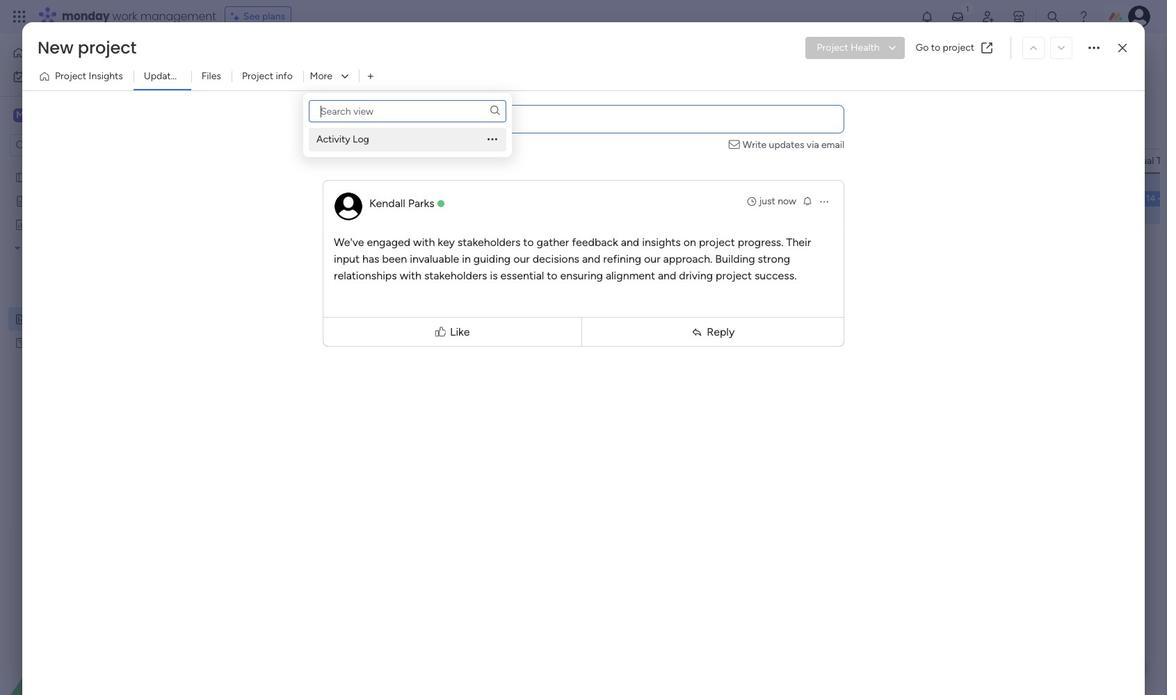 Task type: describe. For each thing, give the bounding box(es) containing it.
activity
[[317, 134, 350, 145]]

envelope o image
[[729, 138, 743, 152]]

gantt
[[305, 79, 330, 90]]

hide / 1
[[441, 114, 474, 126]]

owner
[[518, 156, 547, 167]]

on
[[684, 236, 696, 249]]

filter
[[368, 114, 390, 126]]

write updates via email
[[743, 139, 845, 151]]

project down building
[[716, 269, 752, 282]]

v2 search image
[[286, 112, 296, 128]]

insights
[[642, 236, 681, 249]]

gantt button
[[301, 77, 333, 93]]

kendall
[[369, 197, 406, 210]]

m button
[[10, 104, 136, 127]]

email
[[822, 139, 845, 151]]

to-do list, main board element
[[0, 260, 177, 284]]

we've
[[334, 236, 364, 249]]

to inside button
[[932, 42, 941, 54]]

New project field
[[34, 36, 640, 59]]

work for monday
[[112, 8, 137, 24]]

plans
[[262, 10, 285, 22]]

we've engaged with key stakeholders to gather feedback and insights on project progress. their input has been invaluable in guiding our decisions and refining our approach. building strong relationships with stakeholders is essential to ensuring alignment and driving project success.
[[334, 236, 811, 282]]

tim
[[1157, 155, 1168, 167]]

/ for updates
[[183, 70, 187, 82]]

1 horizontal spatial and
[[621, 236, 640, 249]]

give feedback image
[[986, 50, 1000, 64]]

just
[[759, 196, 776, 207]]

0 vertical spatial stakeholders
[[458, 236, 521, 249]]

info
[[276, 70, 293, 82]]

Search field
[[296, 110, 338, 129]]

0 horizontal spatial to
[[523, 236, 534, 249]]

is
[[490, 269, 498, 282]]

lottie animation element
[[0, 555, 177, 696]]

new project
[[38, 36, 137, 59]]

notifications image
[[921, 10, 934, 24]]

invite / 1 button
[[1062, 46, 1112, 68]]

my work option
[[8, 65, 169, 88]]

search image
[[491, 106, 500, 116]]

1 vertical spatial stakeholders
[[424, 269, 487, 282]]

strong
[[758, 253, 791, 266]]

work for my
[[48, 70, 69, 82]]

home
[[31, 47, 57, 58]]

see plans button
[[225, 6, 292, 27]]

1 for updates / 1
[[189, 70, 193, 82]]

relationships
[[334, 269, 397, 282]]

updates / 1
[[144, 70, 193, 82]]

updates / 1 button
[[133, 65, 193, 88]]

their
[[787, 236, 811, 249]]

write an update...
[[337, 113, 424, 126]]

project progress
[[689, 155, 761, 167]]

portfolio
[[279, 45, 348, 68]]

been
[[382, 253, 407, 266]]

help image
[[1077, 10, 1091, 24]]

collapse image
[[1126, 114, 1137, 125]]

approach.
[[664, 253, 713, 266]]

like button
[[326, 311, 579, 353]]

1 our from the left
[[514, 253, 530, 266]]

decisions
[[533, 253, 580, 266]]

invite / 1
[[1069, 51, 1106, 63]]

Project Progress field
[[686, 153, 765, 169]]

kendall parks
[[369, 197, 435, 210]]

1 for invite / 1
[[1102, 51, 1106, 63]]

my
[[32, 70, 45, 82]]

projects
[[238, 79, 274, 90]]

reply button
[[586, 321, 841, 344]]

via
[[807, 139, 819, 151]]

in
[[462, 253, 471, 266]]

go
[[916, 42, 929, 54]]

snapshot
[[360, 79, 402, 90]]

search everything image
[[1046, 10, 1060, 24]]

1 vertical spatial with
[[400, 269, 422, 282]]

building
[[716, 253, 755, 266]]

log
[[353, 134, 369, 145]]

project insights
[[55, 70, 123, 82]]

2 horizontal spatial and
[[658, 269, 677, 282]]

kendall parks image
[[1027, 48, 1045, 66]]

see plans
[[243, 10, 285, 22]]

projects button
[[234, 77, 277, 93]]

arrow down image
[[395, 111, 411, 128]]

new for new portfolio
[[239, 45, 275, 68]]

feedback
[[572, 236, 618, 249]]

more button
[[303, 65, 359, 88]]

now
[[778, 196, 797, 207]]

1 for hide / 1
[[470, 114, 474, 126]]

guiding
[[474, 253, 511, 266]]

monday
[[62, 8, 110, 24]]

parks
[[408, 197, 435, 210]]

m
[[16, 109, 24, 121]]

gather
[[537, 236, 569, 249]]

new portfolio button
[[211, 45, 371, 68]]



Task type: vqa. For each thing, say whether or not it's contained in the screenshot.
1 to the left
yes



Task type: locate. For each thing, give the bounding box(es) containing it.
0 horizontal spatial /
[[183, 70, 187, 82]]

with
[[413, 236, 435, 249], [400, 269, 422, 282]]

1 left files
[[189, 70, 193, 82]]

just now link
[[747, 195, 797, 209]]

write for write updates via email
[[743, 139, 767, 151]]

1 vertical spatial 1
[[189, 70, 193, 82]]

project for project progress
[[689, 155, 721, 167]]

to down decisions at the left top of the page
[[547, 269, 558, 282]]

priority
[[820, 156, 851, 167]]

files button
[[191, 65, 232, 88]]

our down insights
[[644, 253, 661, 266]]

0 horizontal spatial our
[[514, 253, 530, 266]]

1 vertical spatial /
[[183, 70, 187, 82]]

ensuring
[[560, 269, 603, 282]]

tab list containing projects
[[211, 74, 1140, 97]]

2 our from the left
[[644, 253, 661, 266]]

and down approach.
[[658, 269, 677, 282]]

and up refining
[[621, 236, 640, 249]]

more
[[310, 70, 333, 82]]

kendall parks image
[[1129, 6, 1151, 28]]

project
[[78, 36, 137, 59], [943, 42, 975, 54], [699, 236, 735, 249], [716, 269, 752, 282]]

1
[[1102, 51, 1106, 63], [189, 70, 193, 82], [470, 114, 474, 126]]

0 vertical spatial 1
[[1102, 51, 1106, 63]]

0 vertical spatial options image
[[1089, 35, 1100, 61]]

0 horizontal spatial work
[[48, 70, 69, 82]]

progress.
[[738, 236, 784, 249]]

project up building
[[699, 236, 735, 249]]

driving
[[679, 269, 713, 282]]

write for write an update...
[[337, 113, 365, 126]]

actual tim
[[1126, 155, 1168, 167]]

engaged
[[367, 236, 411, 249]]

option
[[0, 165, 177, 167]]

1 vertical spatial public board image
[[15, 194, 28, 207]]

2 vertical spatial to
[[547, 269, 558, 282]]

/ for invite
[[1095, 51, 1099, 63]]

new for new project
[[38, 36, 73, 59]]

1 right invite
[[1102, 51, 1106, 63]]

options image
[[819, 196, 830, 207]]

go to project
[[916, 42, 975, 54]]

new up my work
[[38, 36, 73, 59]]

files
[[202, 70, 221, 82]]

checklist, main board element
[[0, 284, 177, 307]]

1 horizontal spatial options image
[[1089, 35, 1100, 61]]

project health
[[817, 42, 880, 54]]

our up essential
[[514, 253, 530, 266]]

0 vertical spatial public board image
[[15, 170, 28, 184]]

stakeholders down in
[[424, 269, 487, 282]]

to left "gather"
[[523, 236, 534, 249]]

1 right hide
[[470, 114, 474, 126]]

options image down help image
[[1089, 35, 1100, 61]]

/ right hide
[[464, 114, 468, 126]]

2 public board image from the top
[[15, 194, 28, 207]]

and
[[621, 236, 640, 249], [582, 253, 601, 266], [658, 269, 677, 282]]

/ right invite
[[1095, 51, 1099, 63]]

monday marketplace image
[[1012, 10, 1026, 24]]

filter button
[[346, 109, 411, 131]]

project up the insights
[[78, 36, 137, 59]]

updates
[[144, 70, 181, 82]]

refining
[[604, 253, 642, 266]]

has
[[363, 253, 380, 266]]

invite
[[1069, 51, 1093, 63]]

1 horizontal spatial to
[[547, 269, 558, 282]]

project info
[[242, 70, 293, 82]]

options image
[[1089, 35, 1100, 61], [488, 136, 497, 143]]

0 vertical spatial and
[[621, 236, 640, 249]]

add view image
[[368, 71, 374, 82]]

work
[[112, 8, 137, 24], [48, 70, 69, 82]]

home option
[[8, 42, 169, 64]]

activity log
[[317, 134, 369, 145]]

1 vertical spatial write
[[743, 139, 767, 151]]

input
[[334, 253, 360, 266]]

project inside field
[[689, 155, 721, 167]]

1 public board image from the top
[[15, 170, 28, 184]]

project for project insights
[[55, 70, 86, 82]]

insights
[[89, 70, 123, 82]]

invite members image
[[982, 10, 996, 24]]

new portfolio
[[239, 45, 348, 68]]

snapshot button
[[357, 77, 405, 93]]

activity log link
[[309, 128, 507, 152]]

public board image
[[15, 170, 28, 184], [15, 194, 28, 207]]

0 vertical spatial to
[[932, 42, 941, 54]]

work right my
[[48, 70, 69, 82]]

work inside option
[[48, 70, 69, 82]]

list box
[[0, 162, 177, 542]]

new up project info on the left of the page
[[239, 45, 275, 68]]

health
[[851, 42, 880, 54]]

1 vertical spatial options image
[[488, 136, 497, 143]]

1 horizontal spatial work
[[112, 8, 137, 24]]

write inside button
[[337, 113, 365, 126]]

hide
[[441, 114, 461, 126]]

public dashboard image
[[15, 218, 28, 231]]

project inside button
[[943, 42, 975, 54]]

2 vertical spatial 1
[[470, 114, 474, 126]]

0 horizontal spatial 1
[[189, 70, 193, 82]]

reply
[[707, 325, 735, 339]]

kendall parks link
[[369, 197, 435, 210]]

0 vertical spatial work
[[112, 8, 137, 24]]

reminder image
[[802, 196, 813, 207]]

0 horizontal spatial write
[[337, 113, 365, 126]]

write an update... button
[[323, 105, 845, 134]]

write up activity log
[[337, 113, 365, 126]]

lottie animation image
[[0, 555, 177, 696]]

/
[[1095, 51, 1099, 63], [183, 70, 187, 82], [464, 114, 468, 126]]

0 vertical spatial with
[[413, 236, 435, 249]]

caret down image
[[15, 243, 20, 253]]

project health button
[[806, 37, 905, 59]]

and down feedback
[[582, 253, 601, 266]]

see
[[243, 10, 260, 22]]

our
[[514, 253, 530, 266], [644, 253, 661, 266]]

update feed image
[[951, 10, 965, 24]]

project for project info
[[242, 70, 273, 82]]

project insights button
[[33, 65, 133, 88]]

2 horizontal spatial 1
[[1102, 51, 1106, 63]]

stakeholders up guiding
[[458, 236, 521, 249]]

1 vertical spatial to
[[523, 236, 534, 249]]

my work
[[32, 70, 69, 82]]

updates
[[769, 139, 805, 151]]

0 vertical spatial /
[[1095, 51, 1099, 63]]

write up progress at the top of page
[[743, 139, 767, 151]]

progress
[[723, 155, 761, 167]]

just now
[[759, 196, 797, 207]]

new
[[38, 36, 73, 59], [239, 45, 275, 68]]

2 horizontal spatial to
[[932, 42, 941, 54]]

project info button
[[232, 65, 303, 88]]

None search field
[[309, 100, 507, 122]]

select product image
[[13, 10, 26, 24]]

monday work management
[[62, 8, 216, 24]]

2 vertical spatial and
[[658, 269, 677, 282]]

1 horizontal spatial /
[[464, 114, 468, 126]]

like
[[450, 325, 470, 339]]

go to project button
[[911, 37, 1000, 59]]

my work link
[[8, 65, 169, 88]]

/ for hide
[[464, 114, 468, 126]]

0 horizontal spatial and
[[582, 253, 601, 266]]

workspace image
[[13, 108, 27, 123]]

home link
[[8, 42, 169, 64]]

/ right updates on the top left of the page
[[183, 70, 187, 82]]

2 horizontal spatial /
[[1095, 51, 1099, 63]]

essential
[[501, 269, 544, 282]]

1 horizontal spatial our
[[644, 253, 661, 266]]

to
[[932, 42, 941, 54], [523, 236, 534, 249], [547, 269, 558, 282]]

with down been
[[400, 269, 422, 282]]

write
[[337, 113, 365, 126], [743, 139, 767, 151]]

Search view search field
[[309, 100, 507, 122]]

an
[[367, 113, 379, 126]]

invaluable
[[410, 253, 459, 266]]

management
[[140, 8, 216, 24]]

update...
[[382, 113, 424, 126]]

options image inside activity log link
[[488, 136, 497, 143]]

0 horizontal spatial new
[[38, 36, 73, 59]]

project inside 'button'
[[817, 42, 849, 54]]

Owner field
[[514, 154, 550, 169]]

1 horizontal spatial write
[[743, 139, 767, 151]]

2 vertical spatial /
[[464, 114, 468, 126]]

project for project health
[[817, 42, 849, 54]]

1 image
[[962, 1, 974, 16]]

1 horizontal spatial new
[[239, 45, 275, 68]]

0 vertical spatial write
[[337, 113, 365, 126]]

Actual Tim field
[[1123, 153, 1168, 169]]

actual
[[1126, 155, 1155, 167]]

options image down search icon
[[488, 136, 497, 143]]

1 horizontal spatial 1
[[470, 114, 474, 126]]

1 vertical spatial and
[[582, 253, 601, 266]]

Priority field
[[817, 154, 855, 169]]

alignment
[[606, 269, 655, 282]]

0 horizontal spatial options image
[[488, 136, 497, 143]]

tab list
[[211, 74, 1140, 97]]

with up invaluable
[[413, 236, 435, 249]]

project down update feed image on the top of the page
[[943, 42, 975, 54]]

work right monday
[[112, 8, 137, 24]]

to right 'go'
[[932, 42, 941, 54]]

1 vertical spatial work
[[48, 70, 69, 82]]



